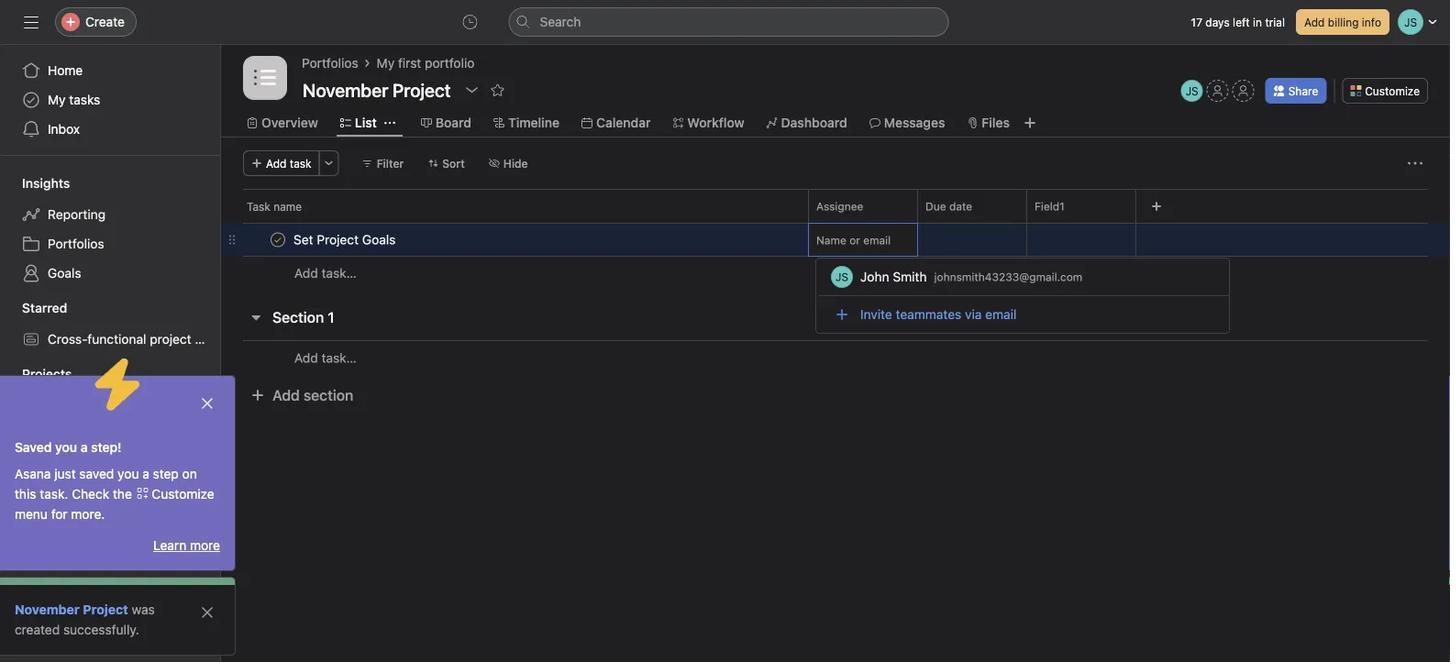 Task type: vqa. For each thing, say whether or not it's contained in the screenshot.
Add items to starred Icon
no



Task type: locate. For each thing, give the bounding box(es) containing it.
0 horizontal spatial 1
[[101, 456, 107, 472]]

add task… button down set project goals text field
[[295, 263, 357, 284]]

you inside 'asana just saved you a step on this task. check the'
[[118, 467, 139, 482]]

portfolios
[[302, 56, 358, 71], [48, 236, 104, 251]]

2 functional from the top
[[88, 398, 146, 413]]

portfolios up list link
[[302, 56, 358, 71]]

inbox link
[[11, 115, 209, 144]]

1 vertical spatial task…
[[322, 350, 357, 366]]

cross- inside projects element
[[48, 398, 88, 413]]

add inside header untitled section tree grid
[[295, 266, 318, 281]]

created
[[15, 623, 60, 638]]

more actions image
[[324, 158, 335, 169]]

0 vertical spatial portfolio
[[425, 56, 475, 71]]

add left section
[[273, 387, 300, 404]]

completed image
[[267, 229, 289, 251]]

2 cross- from the top
[[48, 398, 88, 413]]

0 vertical spatial cross-functional project plan link
[[11, 325, 220, 354]]

plan up close toast image
[[195, 332, 220, 347]]

portfolios down reporting
[[48, 236, 104, 251]]

1 horizontal spatial portfolio
[[425, 56, 475, 71]]

portfolio up show options image
[[425, 56, 475, 71]]

None text field
[[298, 73, 456, 106]]

my first portfolio
[[377, 56, 475, 71], [48, 486, 146, 501]]

2 task… from the top
[[322, 350, 357, 366]]

1 vertical spatial customize
[[152, 487, 214, 502]]

cross-functional project plan link up step! at left bottom
[[11, 391, 220, 420]]

task… up section
[[322, 350, 357, 366]]

close toast image
[[200, 396, 215, 411]]

a left step
[[142, 467, 149, 482]]

this
[[15, 487, 36, 502]]

portfolio
[[425, 56, 475, 71], [96, 486, 146, 501]]

you up portfolio
[[55, 440, 77, 455]]

project down 'goals' "link"
[[150, 332, 191, 347]]

row
[[221, 189, 1451, 223], [243, 222, 1429, 224], [221, 223, 1451, 257]]

1 vertical spatial you
[[118, 467, 139, 482]]

0 vertical spatial you
[[55, 440, 77, 455]]

move tasks between sections image
[[753, 234, 764, 245]]

1 add task… button from the top
[[295, 263, 357, 284]]

header untitled section tree grid
[[221, 223, 1451, 290]]

portfolios link down reporting
[[11, 229, 209, 259]]

november project link
[[11, 508, 209, 538], [15, 602, 128, 617]]

my down just
[[48, 486, 66, 501]]

november inside november project link
[[48, 515, 109, 530]]

1 horizontal spatial portfolios link
[[302, 53, 358, 73]]

add task… button
[[295, 263, 357, 284], [295, 348, 357, 368]]

1 inside button
[[328, 309, 335, 326]]

my up was created successfully.
[[48, 581, 66, 596]]

1 horizontal spatial customize
[[1366, 84, 1420, 97]]

project left close toast image
[[150, 398, 191, 413]]

functional up 'project1' link
[[88, 398, 146, 413]]

calendar
[[596, 115, 651, 130]]

november project link down the at left
[[11, 508, 209, 538]]

0 horizontal spatial portfolio
[[96, 486, 146, 501]]

teams element
[[0, 541, 220, 607]]

1 horizontal spatial 1
[[328, 309, 335, 326]]

november project down my workspace
[[15, 602, 128, 617]]

share button
[[1266, 78, 1327, 104]]

november up the created
[[15, 602, 80, 617]]

my inside my tasks link
[[48, 92, 66, 107]]

project
[[112, 515, 154, 530], [83, 602, 128, 617]]

customize inside dropdown button
[[1366, 84, 1420, 97]]

2 add task… button from the top
[[295, 348, 357, 368]]

1 vertical spatial portfolio
[[96, 486, 146, 501]]

1 task… from the top
[[322, 266, 357, 281]]

filter button
[[354, 150, 412, 176]]

more.
[[71, 507, 105, 522]]

cross- up project1
[[48, 398, 88, 413]]

november project link down my workspace
[[15, 602, 128, 617]]

projects button
[[0, 363, 72, 385]]

1 vertical spatial a
[[142, 467, 149, 482]]

portfolios link up list link
[[302, 53, 358, 73]]

goals link
[[11, 259, 209, 288]]

november
[[48, 515, 109, 530], [15, 602, 80, 617]]

task… inside header untitled section tree grid
[[322, 266, 357, 281]]

add task… inside header untitled section tree grid
[[295, 266, 357, 281]]

list link
[[340, 113, 377, 133]]

add task… button for 1st add task… row from the bottom
[[295, 348, 357, 368]]

1 vertical spatial my first portfolio
[[48, 486, 146, 501]]

invite button
[[17, 622, 96, 655]]

add up add section button
[[295, 350, 318, 366]]

a up portfolio 1
[[80, 440, 88, 455]]

1 down step! at left bottom
[[101, 456, 107, 472]]

0 vertical spatial project
[[150, 332, 191, 347]]

2 plan from the top
[[195, 398, 220, 413]]

0 vertical spatial portfolios link
[[302, 53, 358, 73]]

list image
[[254, 67, 276, 89]]

1 for section 1
[[328, 309, 335, 326]]

0 vertical spatial cross-
[[48, 332, 88, 347]]

cross-functional project plan link down 'goals' "link"
[[11, 325, 220, 354]]

my up the tab actions icon
[[377, 56, 395, 71]]

add section button
[[243, 379, 361, 412]]

november project inside projects element
[[48, 515, 154, 530]]

1 horizontal spatial portfolios
[[302, 56, 358, 71]]

1 horizontal spatial first
[[398, 56, 421, 71]]

plan inside projects element
[[195, 398, 220, 413]]

collapse task list for this section image
[[249, 310, 263, 325]]

functional inside starred element
[[88, 332, 146, 347]]

task
[[247, 200, 270, 213]]

1 vertical spatial project
[[83, 602, 128, 617]]

details image
[[786, 234, 797, 245]]

my left the tasks
[[48, 92, 66, 107]]

1 project from the top
[[150, 332, 191, 347]]

2 cross-functional project plan link from the top
[[11, 391, 220, 420]]

customize menu for more.
[[15, 487, 214, 522]]

1 vertical spatial first
[[69, 486, 92, 501]]

0 horizontal spatial a
[[80, 440, 88, 455]]

date
[[950, 200, 973, 213]]

2 cross-functional project plan from the top
[[48, 398, 220, 413]]

portfolios inside insights element
[[48, 236, 104, 251]]

1 cross-functional project plan link from the top
[[11, 325, 220, 354]]

overview
[[261, 115, 318, 130]]

0 vertical spatial add task… row
[[221, 256, 1451, 290]]

my first portfolio inside projects element
[[48, 486, 146, 501]]

project down the at left
[[112, 515, 154, 530]]

customize down 'on'
[[152, 487, 214, 502]]

customize
[[1366, 84, 1420, 97], [152, 487, 214, 502]]

sort
[[443, 157, 465, 170]]

0 vertical spatial customize
[[1366, 84, 1420, 97]]

1 vertical spatial plan
[[195, 398, 220, 413]]

0 horizontal spatial portfolios
[[48, 236, 104, 251]]

0 horizontal spatial my first portfolio
[[48, 486, 146, 501]]

0 vertical spatial add task…
[[295, 266, 357, 281]]

1 vertical spatial portfolios link
[[11, 229, 209, 259]]

cross-
[[48, 332, 88, 347], [48, 398, 88, 413]]

add task… button up section
[[295, 348, 357, 368]]

first up board link
[[398, 56, 421, 71]]

hide
[[504, 157, 528, 170]]

show options image
[[465, 83, 480, 97]]

1 vertical spatial functional
[[88, 398, 146, 413]]

0 vertical spatial november project
[[48, 515, 154, 530]]

my first portfolio down the saved
[[48, 486, 146, 501]]

my first portfolio link
[[377, 53, 475, 73], [11, 479, 209, 508]]

just
[[54, 467, 76, 482]]

0 vertical spatial first
[[398, 56, 421, 71]]

plan
[[195, 332, 220, 347], [195, 398, 220, 413]]

dashboard link
[[767, 113, 848, 133]]

plan up 'on'
[[195, 398, 220, 413]]

0 vertical spatial 1
[[328, 309, 335, 326]]

hide sidebar image
[[24, 15, 39, 29]]

0 horizontal spatial my first portfolio link
[[11, 479, 209, 508]]

billing
[[1328, 16, 1359, 28]]

1 plan from the top
[[195, 332, 220, 347]]

1 vertical spatial project
[[150, 398, 191, 413]]

1 for portfolio 1
[[101, 456, 107, 472]]

timeline link
[[494, 113, 560, 133]]

a inside 'asana just saved you a step on this task. check the'
[[142, 467, 149, 482]]

1 horizontal spatial my first portfolio link
[[377, 53, 475, 73]]

1 horizontal spatial a
[[142, 467, 149, 482]]

functional down 'goals' "link"
[[88, 332, 146, 347]]

invite
[[51, 631, 85, 646]]

add up the section 1 button
[[295, 266, 318, 281]]

messages link
[[870, 113, 945, 133]]

1 cross-functional project plan from the top
[[48, 332, 220, 347]]

0 horizontal spatial first
[[69, 486, 92, 501]]

1 functional from the top
[[88, 332, 146, 347]]

1
[[328, 309, 335, 326], [101, 456, 107, 472]]

1 vertical spatial cross-
[[48, 398, 88, 413]]

1 vertical spatial cross-functional project plan link
[[11, 391, 220, 420]]

1 vertical spatial 1
[[101, 456, 107, 472]]

cross- down starred
[[48, 332, 88, 347]]

first up the more.
[[69, 486, 92, 501]]

add task… button inside header untitled section tree grid
[[295, 263, 357, 284]]

november project
[[48, 515, 154, 530], [15, 602, 128, 617]]

my
[[377, 56, 395, 71], [48, 92, 66, 107], [48, 486, 66, 501], [48, 581, 66, 596]]

section
[[304, 387, 354, 404]]

board link
[[421, 113, 472, 133]]

functional
[[88, 332, 146, 347], [88, 398, 146, 413]]

1 right section at top
[[328, 309, 335, 326]]

global element
[[0, 45, 220, 155]]

starred button
[[0, 299, 67, 317]]

add task button
[[243, 150, 320, 176]]

add task… up section
[[295, 350, 357, 366]]

2 add task… row from the top
[[221, 340, 1451, 375]]

1 inside projects element
[[101, 456, 107, 472]]

november down check on the bottom left of page
[[48, 515, 109, 530]]

1 vertical spatial portfolios
[[48, 236, 104, 251]]

plan inside starred element
[[195, 332, 220, 347]]

search button
[[509, 7, 949, 37]]

project up the successfully.
[[83, 602, 128, 617]]

0 vertical spatial my first portfolio link
[[377, 53, 475, 73]]

my first portfolio up show options image
[[377, 56, 475, 71]]

insights element
[[0, 167, 220, 292]]

add billing info
[[1305, 16, 1382, 28]]

task… down set project goals text field
[[322, 266, 357, 281]]

0 horizontal spatial portfolios link
[[11, 229, 209, 259]]

customize for customize menu for more.
[[152, 487, 214, 502]]

1 cross- from the top
[[48, 332, 88, 347]]

1 vertical spatial november
[[15, 602, 80, 617]]

1 vertical spatial cross-functional project plan
[[48, 398, 220, 413]]

add task… down set project goals text field
[[295, 266, 357, 281]]

Name or email text field
[[817, 224, 914, 257]]

1 vertical spatial add task… row
[[221, 340, 1451, 375]]

project
[[150, 332, 191, 347], [150, 398, 191, 413]]

first
[[398, 56, 421, 71], [69, 486, 92, 501]]

cross-functional project plan down 'goals' "link"
[[48, 332, 220, 347]]

cross-functional project plan up 'project1' link
[[48, 398, 220, 413]]

1 vertical spatial add task… button
[[295, 348, 357, 368]]

1 horizontal spatial my first portfolio
[[377, 56, 475, 71]]

november project down check on the bottom left of page
[[48, 515, 154, 530]]

cross-functional project plan inside starred element
[[48, 332, 220, 347]]

menu
[[15, 507, 48, 522]]

0 vertical spatial november
[[48, 515, 109, 530]]

set project goals cell
[[221, 223, 809, 257]]

0 vertical spatial task…
[[322, 266, 357, 281]]

add inside button
[[266, 157, 287, 170]]

first inside projects element
[[69, 486, 92, 501]]

reporting link
[[11, 200, 209, 229]]

cross-functional project plan link
[[11, 325, 220, 354], [11, 391, 220, 420]]

cross-functional project plan
[[48, 332, 220, 347], [48, 398, 220, 413]]

17
[[1191, 16, 1203, 28]]

add left task on the left of page
[[266, 157, 287, 170]]

1 vertical spatial add task…
[[295, 350, 357, 366]]

dashboard
[[781, 115, 848, 130]]

0 horizontal spatial customize
[[152, 487, 214, 502]]

more
[[190, 538, 220, 553]]

Set Project Goals text field
[[290, 231, 401, 249]]

1 add task… from the top
[[295, 266, 357, 281]]

files link
[[967, 113, 1010, 133]]

1 horizontal spatial you
[[118, 467, 139, 482]]

customize inside customize menu for more.
[[152, 487, 214, 502]]

customize down info
[[1366, 84, 1420, 97]]

0 vertical spatial cross-functional project plan
[[48, 332, 220, 347]]

you up the at left
[[118, 467, 139, 482]]

workspace
[[69, 581, 133, 596]]

portfolio down the saved
[[96, 486, 146, 501]]

0 vertical spatial add task… button
[[295, 263, 357, 284]]

you
[[55, 440, 77, 455], [118, 467, 139, 482]]

add
[[1305, 16, 1325, 28], [266, 157, 287, 170], [295, 266, 318, 281], [295, 350, 318, 366], [273, 387, 300, 404]]

close image
[[200, 606, 215, 620]]

create
[[85, 14, 125, 29]]

portfolio inside projects element
[[96, 486, 146, 501]]

0 horizontal spatial you
[[55, 440, 77, 455]]

add task… row
[[221, 256, 1451, 290], [221, 340, 1451, 375]]

0 vertical spatial functional
[[88, 332, 146, 347]]

0 vertical spatial plan
[[195, 332, 220, 347]]

cross-functional project plan link inside starred element
[[11, 325, 220, 354]]



Task type: describe. For each thing, give the bounding box(es) containing it.
portfolio
[[48, 456, 98, 472]]

asana
[[15, 467, 51, 482]]

create button
[[55, 7, 137, 37]]

1 vertical spatial november project link
[[15, 602, 128, 617]]

add to starred image
[[491, 83, 505, 97]]

saved you a step!
[[15, 440, 122, 455]]

add left billing
[[1305, 16, 1325, 28]]

name
[[274, 200, 302, 213]]

2 add task… from the top
[[295, 350, 357, 366]]

in
[[1253, 16, 1263, 28]]

portfolio 1
[[48, 456, 107, 472]]

workflow link
[[673, 113, 745, 133]]

files
[[982, 115, 1010, 130]]

my tasks
[[48, 92, 100, 107]]

field1
[[1035, 200, 1065, 213]]

0 vertical spatial portfolios
[[302, 56, 358, 71]]

starred element
[[0, 292, 220, 358]]

add task… button for second add task… row from the bottom
[[295, 263, 357, 284]]

timeline
[[508, 115, 560, 130]]

1 add task… row from the top
[[221, 256, 1451, 290]]

my workspace
[[48, 581, 133, 596]]

section 1
[[273, 309, 335, 326]]

js
[[1186, 84, 1199, 97]]

my inside projects element
[[48, 486, 66, 501]]

my tasks link
[[11, 85, 209, 115]]

successfully.
[[63, 623, 139, 638]]

step!
[[91, 440, 122, 455]]

overview link
[[247, 113, 318, 133]]

inbox
[[48, 122, 80, 137]]

insights button
[[0, 174, 70, 193]]

section 1 button
[[273, 301, 335, 334]]

0 vertical spatial project
[[112, 515, 154, 530]]

0 vertical spatial november project link
[[11, 508, 209, 538]]

tasks
[[69, 92, 100, 107]]

workflow
[[688, 115, 745, 130]]

customize for customize
[[1366, 84, 1420, 97]]

projects element
[[0, 358, 220, 541]]

share
[[1289, 84, 1319, 97]]

functional inside projects element
[[88, 398, 146, 413]]

home
[[48, 63, 83, 78]]

insights
[[22, 176, 70, 191]]

17 days left in trial
[[1191, 16, 1285, 28]]

Completed checkbox
[[267, 229, 289, 251]]

history image
[[463, 15, 478, 29]]

saved
[[79, 467, 114, 482]]

learn
[[153, 538, 186, 553]]

assignee
[[817, 200, 864, 213]]

trial
[[1266, 16, 1285, 28]]

list
[[355, 115, 377, 130]]

task.
[[40, 487, 68, 502]]

tab actions image
[[384, 117, 395, 128]]

home link
[[11, 56, 209, 85]]

add tab image
[[1023, 116, 1038, 130]]

sort button
[[420, 150, 473, 176]]

cross-functional project plan inside projects element
[[48, 398, 220, 413]]

add field image
[[1151, 201, 1162, 212]]

my workspace link
[[11, 574, 209, 604]]

starred
[[22, 300, 67, 316]]

goals
[[48, 266, 81, 281]]

project1
[[48, 427, 96, 442]]

customize button
[[1343, 78, 1429, 104]]

project1 link
[[11, 420, 209, 450]]

add section
[[273, 387, 354, 404]]

for
[[51, 507, 68, 522]]

row containing task name
[[221, 189, 1451, 223]]

due
[[926, 200, 946, 213]]

reporting
[[48, 207, 106, 222]]

my inside my workspace link
[[48, 581, 66, 596]]

learn more link
[[153, 538, 220, 553]]

0 vertical spatial my first portfolio
[[377, 56, 475, 71]]

projects
[[22, 367, 72, 382]]

search list box
[[509, 7, 949, 37]]

left
[[1233, 16, 1250, 28]]

check
[[72, 487, 109, 502]]

cross- inside starred element
[[48, 332, 88, 347]]

0 vertical spatial a
[[80, 440, 88, 455]]

section
[[273, 309, 324, 326]]

2 project from the top
[[150, 398, 191, 413]]

add task
[[266, 157, 312, 170]]

calendar link
[[582, 113, 651, 133]]

asana just saved you a step on this task. check the
[[15, 467, 197, 502]]

task
[[290, 157, 312, 170]]

1 vertical spatial november project
[[15, 602, 128, 617]]

hide button
[[481, 150, 536, 176]]

more actions image
[[1408, 156, 1423, 171]]

portfolio 1 link
[[11, 450, 209, 479]]

saved
[[15, 440, 52, 455]]

the
[[113, 487, 132, 502]]

days
[[1206, 16, 1230, 28]]

info
[[1362, 16, 1382, 28]]

project inside starred element
[[150, 332, 191, 347]]

1 vertical spatial my first portfolio link
[[11, 479, 209, 508]]

filter
[[377, 157, 404, 170]]

search
[[540, 14, 581, 29]]

add billing info button
[[1296, 9, 1390, 35]]

learn more
[[153, 538, 220, 553]]

was created successfully.
[[15, 602, 155, 638]]

portfolios link inside insights element
[[11, 229, 209, 259]]

js button
[[1181, 80, 1203, 102]]



